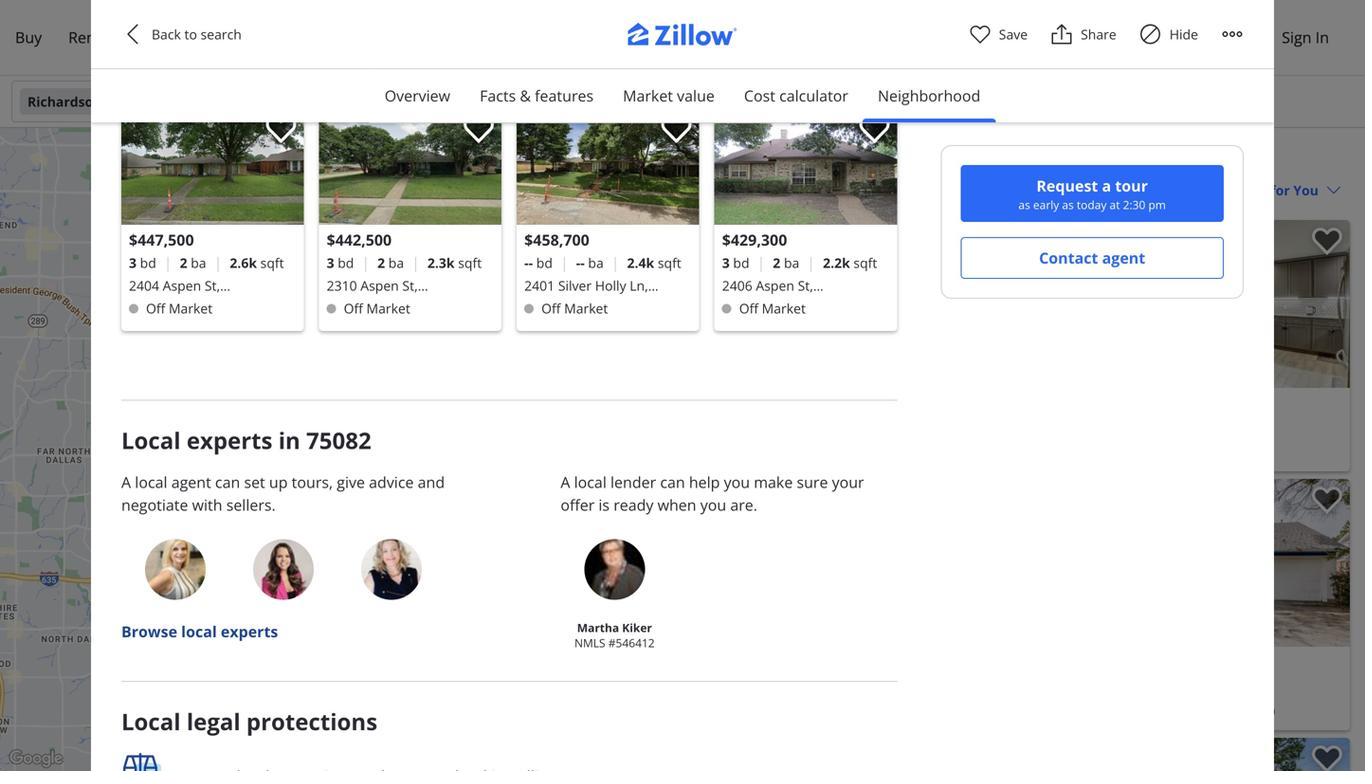 Task type: locate. For each thing, give the bounding box(es) containing it.
9)
[[815, 229, 826, 245]]

sale
[[903, 680, 927, 698]]

75082 up give
[[306, 425, 372, 456]]

save this home image
[[1313, 228, 1343, 255], [1313, 487, 1343, 514]]

| down the $458,700
[[561, 252, 569, 273]]

| down $429,300 on the top of the page
[[757, 252, 766, 273]]

save this home button
[[953, 220, 1006, 273], [1298, 220, 1351, 273], [1298, 479, 1351, 532], [1298, 738, 1351, 771]]

3 st, from the left
[[798, 277, 814, 295]]

local for negotiate
[[135, 472, 167, 492]]

can for when
[[660, 472, 685, 492]]

chevron right image
[[873, 68, 888, 83], [974, 293, 997, 315], [1318, 293, 1341, 315]]

list
[[114, 101, 905, 369]]

you down help on the bottom right of page
[[701, 495, 727, 515]]

market inside 2310 aspen st, richardson, tx 75082 "element"
[[367, 299, 411, 317]]

when
[[658, 495, 697, 515]]

1 horizontal spatial aspen
[[361, 277, 399, 295]]

75082 down '2.2k'
[[817, 299, 855, 317]]

nearby homes
[[121, 60, 287, 91]]

ba down (nov
[[784, 254, 800, 272]]

$10,000
[[741, 229, 783, 245]]

75082 inside $447,500 3 bd | 2 ba | 2.6k sqft 2404 aspen st, richardson, tx 75082
[[224, 299, 262, 317]]

richardson, down 2310
[[327, 299, 400, 317]]

chevron right image inside 'property images, use arrow keys to navigate, image 1 of 40' group
[[1318, 293, 1341, 315]]

1 off from the left
[[146, 299, 165, 317]]

2 horizontal spatial chevron down image
[[1327, 183, 1342, 198]]

advertise link
[[1113, 16, 1206, 60]]

save button
[[969, 23, 1028, 46]]

off down 2401
[[542, 299, 561, 317]]

chevron down image
[[826, 94, 841, 109], [941, 94, 956, 109], [1327, 183, 1342, 198]]

price
[[685, 229, 713, 245]]

richardson,
[[129, 299, 202, 317], [327, 299, 400, 317], [525, 299, 598, 317], [723, 299, 795, 317], [1143, 702, 1216, 720]]

0 vertical spatial agent
[[1103, 248, 1146, 268]]

market inside button
[[623, 85, 673, 106]]

skip link list tab list
[[370, 69, 996, 123]]

experts
[[187, 425, 273, 456], [221, 621, 278, 642]]

off market for $442,500
[[344, 299, 411, 317]]

ba down $442,500
[[389, 254, 404, 272]]

can up when
[[660, 472, 685, 492]]

market
[[623, 85, 673, 106], [169, 299, 213, 317], [367, 299, 411, 317], [564, 299, 608, 317], [762, 299, 806, 317]]

75082 for $447,500
[[224, 299, 262, 317]]

2 horizontal spatial chevron right image
[[1318, 293, 1341, 315]]

| left the 2.6k at left
[[214, 252, 222, 273]]

sqft for $442,500
[[458, 254, 482, 272]]

sqft right '2.3k' in the top left of the page
[[458, 254, 482, 272]]

list item
[[568, 539, 661, 651]]

2 horizontal spatial local
[[574, 472, 607, 492]]

sqft inside $442,500 3 bd | 2 ba | 2.3k sqft 2310 aspen st, richardson, tx 75082
[[458, 254, 482, 272]]

agent up with on the bottom of page
[[171, 472, 211, 492]]

3 inside $429,300 3 bd | 2 ba | 2.2k sqft 2406 aspen st, richardson, tx 75082
[[723, 254, 730, 272]]

local inside a local agent can set up tours, give advice and negotiate with sellers.
[[135, 472, 167, 492]]

aspen right 2406
[[756, 277, 795, 295]]

property images, use arrow keys to navigate, image 1 of 36 group
[[1014, 738, 1351, 771]]

off inside 2406 aspen st, richardson, tx 75082 element
[[740, 299, 759, 317]]

a inside a local agent can set up tours, give advice and negotiate with sellers.
[[121, 472, 131, 492]]

off inside 2310 aspen st, richardson, tx 75082 "element"
[[344, 299, 363, 317]]

1 horizontal spatial chevron right image
[[974, 293, 997, 315]]

4 bd from the left
[[734, 254, 750, 272]]

2 can from the left
[[660, 472, 685, 492]]

agent image image down advice
[[361, 539, 422, 600]]

a down 519k
[[121, 472, 131, 492]]

a inside a local lender can help you make sure your offer is ready when you are.
[[561, 472, 570, 492]]

1 horizontal spatial chevron down image
[[941, 94, 956, 109]]

$529,900
[[677, 394, 759, 420]]

features
[[535, 85, 594, 106]]

1 horizontal spatial save this home image
[[1313, 746, 1343, 771]]

3 bd from the left
[[537, 254, 553, 272]]

off inside 2404 aspen st, richardson, tx 75082 element
[[146, 299, 165, 317]]

off down 2406
[[740, 299, 759, 317]]

off market down 2406
[[740, 299, 806, 317]]

can inside a local agent can set up tours, give advice and negotiate with sellers.
[[215, 472, 240, 492]]

local left 575k link
[[121, 425, 181, 456]]

2 horizontal spatial agent image image
[[361, 539, 422, 600]]

chevron left image
[[121, 23, 144, 46], [824, 68, 839, 83], [1023, 293, 1046, 315]]

1 vertical spatial experts
[[221, 621, 278, 642]]

bd up 2310
[[338, 254, 354, 272]]

2 off market from the left
[[344, 299, 411, 317]]

data
[[410, 759, 429, 771]]

main content
[[654, 128, 1366, 771]]

ba inside $447,500 3 bd | 2 ba | 2.6k sqft 2404 aspen st, richardson, tx 75082
[[191, 254, 206, 272]]

0 horizontal spatial chevron down image
[[826, 94, 841, 109]]

sqft right '2.2k'
[[854, 254, 878, 272]]

509k
[[301, 388, 326, 402]]

400k link
[[224, 492, 261, 509]]

can for sellers.
[[215, 472, 240, 492]]

2 aspen from the left
[[361, 277, 399, 295]]

sellers.
[[226, 495, 276, 515]]

1 agent image image from the left
[[145, 539, 206, 600]]

st, for $442,500
[[403, 277, 418, 295]]

agent image image
[[145, 539, 206, 600], [253, 539, 314, 600], [361, 539, 422, 600]]

evergreen
[[1055, 702, 1118, 720]]

2 st, from the left
[[403, 277, 418, 295]]

2 bd from the left
[[338, 254, 354, 272]]

sqft inside $429,300 3 bd | 2 ba | 2.2k sqft 2406 aspen st, richardson, tx 75082
[[854, 254, 878, 272]]

1 horizontal spatial richardson
[[673, 146, 776, 172]]

sqft inside $447,500 3 bd | 2 ba | 2.6k sqft 2404 aspen st, richardson, tx 75082
[[261, 254, 284, 272]]

bd up 2406
[[734, 254, 750, 272]]

75082 down the 2.6k at left
[[224, 299, 262, 317]]

1 horizontal spatial &
[[915, 146, 929, 172]]

sqft right the 2.6k at left
[[261, 254, 284, 272]]

1 horizontal spatial chevron left image
[[824, 68, 839, 83]]

2 right bds
[[725, 680, 733, 698]]

bd inside $429,300 3 bd | 2 ba | 2.2k sqft 2406 aspen st, richardson, tx 75082
[[734, 254, 750, 272]]

75082 inside $429,300 3 bd | 2 ba | 2.2k sqft 2406 aspen st, richardson, tx 75082
[[817, 299, 855, 317]]

contact agent
[[1040, 248, 1146, 268]]

0 horizontal spatial richardson
[[28, 92, 102, 111]]

2404
[[129, 277, 159, 295]]

3 up 2404
[[129, 254, 137, 272]]

your
[[832, 472, 865, 492]]

2401
[[525, 277, 555, 295]]

local up negotiate
[[135, 472, 167, 492]]

1 can from the left
[[215, 472, 240, 492]]

off market inside 2404 aspen st, richardson, tx 75082 element
[[146, 299, 213, 317]]

2406
[[723, 277, 753, 295]]

give
[[337, 472, 365, 492]]

filters element
[[0, 76, 1366, 128]]

tx inside $429,300 3 bd | 2 ba | 2.2k sqft 2406 aspen st, richardson, tx 75082
[[799, 299, 814, 317]]

2404 aspen st, richardson, tx 75082 element
[[121, 108, 304, 331]]

1 vertical spatial &
[[915, 146, 929, 172]]

1 horizontal spatial agent image image
[[253, 539, 314, 600]]

3 | from the left
[[362, 252, 370, 273]]

rent link
[[55, 16, 114, 60]]

1 vertical spatial local
[[121, 706, 181, 737]]

2 a from the left
[[561, 472, 570, 492]]

of
[[532, 759, 541, 771]]

off market inside 2401 silver holly ln, richardson, tx 75082 element
[[542, 299, 608, 317]]

holly
[[595, 277, 627, 295]]

0 vertical spatial richardson
[[28, 92, 102, 111]]

chevron left image up calculator
[[824, 68, 839, 83]]

2 down $447,500
[[180, 254, 187, 272]]

2 for $442,500
[[378, 254, 385, 272]]

1 st, from the left
[[205, 277, 220, 295]]

richardson, down silver
[[525, 299, 598, 317]]

sign
[[1283, 27, 1312, 47]]

save
[[1000, 25, 1028, 43]]

2 as from the left
[[1063, 197, 1074, 212]]

1 bd from the left
[[140, 254, 156, 272]]

property images, use arrow keys to navigate, image 1 of 27 group
[[670, 220, 1006, 388]]

richardson, down 2406
[[723, 299, 795, 317]]

nearby
[[121, 60, 205, 91]]

richardson up results
[[673, 146, 776, 172]]

off for $458,700
[[542, 299, 561, 317]]

chevron down image
[[380, 94, 395, 109], [501, 94, 516, 109], [679, 94, 694, 109], [430, 155, 445, 170]]

1 horizontal spatial can
[[660, 472, 685, 492]]

ba up holly
[[588, 254, 604, 272]]

1 vertical spatial richardson
[[673, 146, 776, 172]]

close image
[[609, 156, 622, 169]]

2 inside $429,300 3 bd | 2 ba | 2.2k sqft 2406 aspen st, richardson, tx 75082
[[773, 254, 781, 272]]

estate
[[853, 146, 910, 172]]

google
[[462, 759, 492, 771]]

map region
[[0, 120, 844, 771]]

0 horizontal spatial as
[[1019, 197, 1031, 212]]

ba down $447,500
[[191, 254, 206, 272]]

0 horizontal spatial agent
[[171, 472, 211, 492]]

0 horizontal spatial &
[[520, 85, 531, 106]]

tx
[[105, 92, 122, 111], [781, 146, 804, 172], [205, 299, 220, 317], [403, 299, 418, 317], [601, 299, 616, 317], [799, 299, 814, 317], [1220, 702, 1235, 720]]

shortcuts
[[337, 759, 377, 771]]

121
[[673, 180, 696, 198]]

local right browse
[[181, 621, 217, 642]]

legal
[[187, 706, 241, 737]]

st, inside $442,500 3 bd | 2 ba | 2.3k sqft 2310 aspen st, richardson, tx 75082
[[403, 277, 418, 295]]

ba left 1,938
[[736, 680, 752, 698]]

4 | from the left
[[412, 252, 420, 273]]

bd inside $442,500 3 bd | 2 ba | 2.3k sqft 2310 aspen st, richardson, tx 75082
[[338, 254, 354, 272]]

can up 400k
[[215, 472, 240, 492]]

martha kiker image
[[585, 539, 645, 600]]

richardson, up property images, use arrow keys to navigate, image 1 of 36 'group'
[[1143, 702, 1216, 720]]

property images, use arrow keys to navigate, image 1 of 12 group
[[1014, 479, 1351, 651]]

chevron left image inside 'property images, use arrow keys to navigate, image 1 of 40' group
[[1023, 293, 1046, 315]]

local
[[135, 472, 167, 492], [574, 472, 607, 492], [181, 621, 217, 642]]

5 | from the left
[[561, 252, 569, 273]]

hide
[[1170, 25, 1199, 43]]

bd up 2401
[[537, 254, 553, 272]]

keyboard shortcuts button
[[295, 758, 377, 771]]

75082 down '2.3k' in the top left of the page
[[422, 299, 460, 317]]

1 vertical spatial save this home image
[[1313, 487, 1343, 514]]

off inside 2401 silver holly ln, richardson, tx 75082 element
[[542, 299, 561, 317]]

3 left bds
[[677, 680, 685, 698]]

2 horizontal spatial aspen
[[756, 277, 795, 295]]

agent inside button
[[1103, 248, 1146, 268]]

hide image
[[1140, 23, 1163, 46]]

sqft inside $458,700 -- bd | -- ba | 2.4k sqft 2401 silver holly ln, richardson, tx 75082
[[658, 254, 682, 272]]

509k link
[[295, 386, 332, 404]]

terms of use
[[504, 759, 559, 771]]

off market inside 2406 aspen st, richardson, tx 75082 element
[[740, 299, 806, 317]]

bd for $429,300
[[734, 254, 750, 272]]

2 horizontal spatial chevron left image
[[1023, 293, 1046, 315]]

75082 inside $442,500 3 bd | 2 ba | 2.3k sqft 2310 aspen st, richardson, tx 75082
[[422, 299, 460, 317]]

0 vertical spatial local
[[121, 425, 181, 456]]

1 aspen from the left
[[163, 277, 201, 295]]

75082 for $442,500
[[422, 299, 460, 317]]

manage
[[988, 27, 1044, 47]]

early
[[1034, 197, 1060, 212]]

2 off from the left
[[344, 299, 363, 317]]

2 down $10,000
[[773, 254, 781, 272]]

richardson inside filters element
[[28, 92, 102, 111]]

protections
[[247, 706, 378, 737]]

405 grace dr, richardson, tx 75081 image
[[1014, 220, 1351, 388]]

off down 2404
[[146, 299, 165, 317]]

3 up 2406
[[723, 254, 730, 272]]

chevron left image
[[679, 293, 702, 315]]

request a tour as early as today at 2:30 pm
[[1019, 175, 1167, 212]]

0 horizontal spatial local
[[135, 472, 167, 492]]

aspen inside $442,500 3 bd | 2 ba | 2.3k sqft 2310 aspen st, richardson, tx 75082
[[361, 277, 399, 295]]

$447,500
[[129, 230, 194, 250]]

2 down $442,500
[[378, 254, 385, 272]]

- inside main content
[[830, 680, 835, 698]]

2 vertical spatial chevron left image
[[1023, 293, 1046, 315]]

4 off market from the left
[[740, 299, 806, 317]]

3 for $429,300
[[723, 254, 730, 272]]

agent down ago
[[1103, 248, 1146, 268]]

can inside a local lender can help you make sure your offer is ready when you are.
[[660, 472, 685, 492]]

sqft for $447,500
[[261, 254, 284, 272]]

richardson, down 2404
[[129, 299, 202, 317]]

aspen inside $447,500 3 bd | 2 ba | 2.6k sqft 2404 aspen st, richardson, tx 75082
[[163, 277, 201, 295]]

contact agent button
[[961, 237, 1225, 279]]

remove boundary
[[480, 153, 601, 171]]

aspen right 2310
[[361, 277, 399, 295]]

0 horizontal spatial agent image image
[[145, 539, 206, 600]]

ba inside $429,300 3 bd | 2 ba | 2.2k sqft 2406 aspen st, richardson, tx 75082
[[784, 254, 800, 272]]

75082 down ln,
[[619, 299, 657, 317]]

st, inside $447,500 3 bd | 2 ba | 2.6k sqft 2404 aspen st, richardson, tx 75082
[[205, 277, 220, 295]]

& right estate
[[915, 146, 929, 172]]

agent image image down sellers.
[[253, 539, 314, 600]]

1 a from the left
[[121, 472, 131, 492]]

3
[[129, 254, 137, 272], [327, 254, 334, 272], [723, 254, 730, 272], [677, 680, 685, 698]]

as down request
[[1063, 197, 1074, 212]]

market for $442,500
[[367, 299, 411, 317]]

| left '2.3k' in the top left of the page
[[412, 252, 420, 273]]

richardson, inside 1223 evergreen dr, richardson, tx 75080 link
[[1143, 702, 1216, 720]]

richardson, inside $429,300 3 bd | 2 ba | 2.2k sqft 2406 aspen st, richardson, tx 75082
[[723, 299, 795, 317]]

bd inside $447,500 3 bd | 2 ba | 2.6k sqft 2404 aspen st, richardson, tx 75082
[[140, 254, 156, 272]]

sqft right 1,938
[[803, 680, 827, 698]]

2
[[180, 254, 187, 272], [378, 254, 385, 272], [773, 254, 781, 272], [725, 680, 733, 698]]

$442,500
[[327, 230, 392, 250]]

0 horizontal spatial chevron right image
[[873, 68, 888, 83]]

ba inside main content
[[736, 680, 752, 698]]

3 off from the left
[[542, 299, 561, 317]]

terms
[[504, 759, 530, 771]]

to
[[185, 25, 197, 43]]

2 inside $447,500 3 bd | 2 ba | 2.6k sqft 2404 aspen st, richardson, tx 75082
[[180, 254, 187, 272]]

st, down (nov
[[798, 277, 814, 295]]

1 horizontal spatial a
[[561, 472, 570, 492]]

0 vertical spatial chevron left image
[[121, 23, 144, 46]]

3 inside $442,500 3 bd | 2 ba | 2.3k sqft 2310 aspen st, richardson, tx 75082
[[327, 254, 334, 272]]

legal protection image
[[121, 752, 163, 771]]

local for is
[[574, 472, 607, 492]]

|
[[164, 252, 172, 273], [214, 252, 222, 273], [362, 252, 370, 273], [412, 252, 420, 273], [561, 252, 569, 273], [612, 252, 620, 273], [757, 252, 766, 273], [807, 252, 816, 273]]

aspen for $429,300
[[756, 277, 795, 295]]

save this home image
[[968, 228, 999, 255], [1313, 746, 1343, 771]]

off market down silver
[[542, 299, 608, 317]]

bd for $442,500
[[338, 254, 354, 272]]

property images, use arrow keys to navigate, image 1 of 23 group
[[670, 479, 1006, 647]]

aspen right 2404
[[163, 277, 201, 295]]

are.
[[731, 495, 758, 515]]

a for a local agent can set up tours, give advice and negotiate with sellers.
[[121, 472, 131, 492]]

1 local from the top
[[121, 425, 181, 456]]

st,
[[205, 277, 220, 295], [403, 277, 418, 295], [798, 277, 814, 295]]

sqft right 2.4k
[[658, 254, 682, 272]]

aspen for $442,500
[[361, 277, 399, 295]]

chevron left image left 'back'
[[121, 23, 144, 46]]

request
[[1037, 175, 1099, 196]]

& inside main content
[[915, 146, 929, 172]]

a up offer
[[561, 472, 570, 492]]

0 vertical spatial &
[[520, 85, 531, 106]]

make
[[754, 472, 793, 492]]

help
[[1221, 27, 1254, 47]]

plus image
[[608, 676, 628, 696]]

property images, use arrow keys to navigate, image 1 of 40 group
[[1014, 220, 1351, 392]]

0 horizontal spatial st,
[[205, 277, 220, 295]]

3 inside $447,500 3 bd | 2 ba | 2.6k sqft 2404 aspen st, richardson, tx 75082
[[129, 254, 137, 272]]

experts down local agents list
[[221, 621, 278, 642]]

3 up 2310
[[327, 254, 334, 272]]

st, inside $429,300 3 bd | 2 ba | 2.2k sqft 2406 aspen st, richardson, tx 75082
[[798, 277, 814, 295]]

| down $442,500
[[362, 252, 370, 273]]

you up are.
[[724, 472, 750, 492]]

4 off from the left
[[740, 299, 759, 317]]

2401 silver holly ln, richardson, tx 75082 element
[[517, 108, 700, 331]]

& right facts
[[520, 85, 531, 106]]

off market inside 2310 aspen st, richardson, tx 75082 "element"
[[344, 299, 411, 317]]

agent image image up browse local experts
[[145, 539, 206, 600]]

local experts in 75082
[[121, 425, 372, 456]]

boundary
[[537, 153, 601, 171]]

1 horizontal spatial agent
[[1103, 248, 1146, 268]]

0 horizontal spatial can
[[215, 472, 240, 492]]

2401 silver holly ln, richardson, tx 75082 image
[[517, 108, 700, 225]]

2 horizontal spatial st,
[[798, 277, 814, 295]]

local inside a local lender can help you make sure your offer is ready when you are.
[[574, 472, 607, 492]]

-
[[525, 254, 529, 272], [529, 254, 533, 272], [576, 254, 581, 272], [581, 254, 585, 272], [830, 680, 835, 698]]

2310 aspen st, richardson, tx 75082 element
[[319, 108, 502, 331]]

as left early
[[1019, 197, 1031, 212]]

richardson, inside $447,500 3 bd | 2 ba | 2.6k sqft 2404 aspen st, richardson, tx 75082
[[129, 299, 202, 317]]

2 local from the top
[[121, 706, 181, 737]]

bd up 2404
[[140, 254, 156, 272]]

1 horizontal spatial st,
[[403, 277, 418, 295]]

0 vertical spatial save this home image
[[1313, 228, 1343, 255]]

market inside 2404 aspen st, richardson, tx 75082 element
[[169, 299, 213, 317]]

aspen inside $429,300 3 bd | 2 ba | 2.2k sqft 2406 aspen st, richardson, tx 75082
[[756, 277, 795, 295]]

2 save this home image from the top
[[1313, 487, 1343, 514]]

richardson, inside $442,500 3 bd | 2 ba | 2.3k sqft 2310 aspen st, richardson, tx 75082
[[327, 299, 400, 317]]

st, right 2310
[[403, 277, 418, 295]]

local up offer
[[574, 472, 607, 492]]

cost
[[744, 85, 776, 106]]

experts up set
[[187, 425, 273, 456]]

off down 2310
[[344, 299, 363, 317]]

| down $447,500
[[164, 252, 172, 273]]

3 off market from the left
[[542, 299, 608, 317]]

1 horizontal spatial as
[[1063, 197, 1074, 212]]

value
[[677, 85, 715, 106]]

market inside 2406 aspen st, richardson, tx 75082 element
[[762, 299, 806, 317]]

1 off market from the left
[[146, 299, 213, 317]]

richardson down rent link
[[28, 92, 102, 111]]

2 inside $442,500 3 bd | 2 ba | 2.3k sqft 2310 aspen st, richardson, tx 75082
[[378, 254, 385, 272]]

0 horizontal spatial save this home image
[[968, 228, 999, 255]]

richardson tx
[[28, 92, 122, 111]]

market for $429,300
[[762, 299, 806, 317]]

6 | from the left
[[612, 252, 620, 273]]

back to search
[[152, 25, 242, 43]]

main content containing richardson tx real estate & homes for sale
[[654, 128, 1366, 771]]

chevron left image down the contact
[[1023, 293, 1046, 315]]

house
[[838, 680, 878, 698]]

help link
[[1208, 16, 1267, 60]]

2 | from the left
[[214, 252, 222, 273]]

1 as from the left
[[1019, 197, 1031, 212]]

off market down 2404
[[146, 299, 213, 317]]

bds
[[688, 680, 711, 698]]

st, right 2404
[[205, 277, 220, 295]]

1 save this home image from the top
[[1313, 228, 1343, 255]]

ba inside $442,500 3 bd | 2 ba | 2.3k sqft 2310 aspen st, richardson, tx 75082
[[389, 254, 404, 272]]

| up holly
[[612, 252, 620, 273]]

ba inside $458,700 -- bd | -- ba | 2.4k sqft 2401 silver holly ln, richardson, tx 75082
[[588, 254, 604, 272]]

off market down 2310
[[344, 299, 411, 317]]

richardson for richardson tx real estate & homes for sale
[[673, 146, 776, 172]]

local up legal protection "icon"
[[121, 706, 181, 737]]

| left '2.2k'
[[807, 252, 816, 273]]

market inside 2401 silver holly ln, richardson, tx 75082 element
[[564, 299, 608, 317]]

1 vertical spatial agent
[[171, 472, 211, 492]]

0 horizontal spatial aspen
[[163, 277, 201, 295]]

3 aspen from the left
[[756, 277, 795, 295]]

st, for $447,500
[[205, 277, 220, 295]]

richardson, for $429,300
[[723, 299, 795, 317]]

0 horizontal spatial a
[[121, 472, 131, 492]]

1223 evergreen dr, richardson, tx 75080
[[1022, 702, 1276, 720]]



Task type: describe. For each thing, give the bounding box(es) containing it.
sqft inside main content
[[803, 680, 827, 698]]

market value button
[[608, 69, 730, 122]]

chevron right image for 40 minutes ago
[[1318, 293, 1341, 315]]

tours,
[[292, 472, 333, 492]]

1223 evergreen dr, richardson, tx 75080 link
[[1022, 700, 1343, 723]]

1 horizontal spatial local
[[181, 621, 217, 642]]

ba for $429,300
[[784, 254, 800, 272]]

aspen for $447,500
[[163, 277, 201, 295]]

1,938 sqft
[[766, 680, 827, 698]]

share
[[1081, 25, 1117, 43]]

cost calculator
[[744, 85, 849, 106]]

nmls
[[575, 635, 606, 651]]

2 for $429,300
[[773, 254, 781, 272]]

share image
[[1051, 23, 1074, 46]]

buy link
[[2, 16, 55, 60]]

for
[[1002, 146, 1032, 172]]

martha
[[577, 620, 620, 636]]

tour
[[1116, 175, 1149, 196]]

google image
[[5, 747, 67, 771]]

$447,500 3 bd | 2 ba | 2.6k sqft 2404 aspen st, richardson, tx 75082
[[129, 230, 284, 317]]

2 for $447,500
[[180, 254, 187, 272]]

off market for $429,300
[[740, 299, 806, 317]]

3 for $447,500
[[129, 254, 137, 272]]

- house for sale
[[830, 680, 927, 698]]

remove
[[480, 153, 533, 171]]

manage rentals
[[988, 27, 1100, 47]]

1223 evergreen dr, richardson, tx 75080 image
[[1014, 479, 1351, 647]]

richardson, inside $458,700 -- bd | -- ba | 2.4k sqft 2401 silver holly ln, richardson, tx 75082
[[525, 299, 598, 317]]

2 ba
[[725, 680, 752, 698]]

1 vertical spatial you
[[701, 495, 727, 515]]

richardson, for $447,500
[[129, 299, 202, 317]]

local for local legal protections
[[121, 706, 181, 737]]

2404 aspen st, richardson, tx 75082 image
[[121, 108, 304, 225]]

off for $429,300
[[740, 299, 759, 317]]

$442,500 3 bd | 2 ba | 2.3k sqft 2310 aspen st, richardson, tx 75082
[[327, 230, 482, 317]]

chevron right image
[[1318, 552, 1341, 574]]

75082 inside $458,700 -- bd | -- ba | 2.4k sqft 2401 silver holly ln, richardson, tx 75082
[[619, 299, 657, 317]]

75082 for $429,300
[[817, 299, 855, 317]]

40
[[1029, 229, 1042, 245]]

homes
[[211, 60, 287, 91]]

browse local experts link
[[121, 620, 278, 643]]

off market for $447,500
[[146, 299, 213, 317]]

2300 woodglen dr, richardson, tx 75082 image
[[670, 479, 1006, 647]]

2 inside main content
[[725, 680, 733, 698]]

for
[[881, 680, 899, 698]]

2.2k
[[823, 254, 851, 272]]

richardson, for $442,500
[[327, 299, 400, 317]]

off for $442,500
[[344, 299, 363, 317]]

keyboard
[[295, 759, 335, 771]]

$429,300
[[723, 230, 788, 250]]

bd for $447,500
[[140, 254, 156, 272]]

double sinks
[[685, 488, 757, 504]]

0 vertical spatial experts
[[187, 425, 273, 456]]

facts & features
[[480, 85, 594, 106]]

map data ©2024 google
[[389, 759, 492, 771]]

off for $447,500
[[146, 299, 165, 317]]

is
[[599, 495, 610, 515]]

neighborhood button
[[863, 69, 996, 122]]

a local agent can set up tours, give advice and negotiate with sellers.
[[121, 472, 445, 515]]

75080
[[1238, 702, 1276, 720]]

heart image
[[969, 23, 992, 46]]

in
[[279, 425, 301, 456]]

minutes
[[1045, 229, 1092, 245]]

2406 aspen st, richardson, tx 75082 element
[[715, 108, 898, 331]]

cut:
[[716, 229, 738, 245]]

3 inside main content
[[677, 680, 685, 698]]

1,938
[[766, 680, 800, 698]]

back to search link
[[121, 23, 264, 46]]

home loans link
[[165, 16, 281, 60]]

0 vertical spatial save this home image
[[968, 228, 999, 255]]

3 agent image image from the left
[[361, 539, 422, 600]]

sinks
[[728, 488, 757, 504]]

400k
[[230, 493, 255, 508]]

ln,
[[630, 277, 649, 295]]

market for $447,500
[[169, 299, 213, 317]]

more image
[[1222, 23, 1244, 46]]

local for local experts in 75082
[[121, 425, 181, 456]]

market for $458,700
[[564, 299, 608, 317]]

$458,700 -- bd | -- ba | 2.4k sqft 2401 silver holly ln, richardson, tx 75082
[[525, 230, 682, 317]]

tx inside $458,700 -- bd | -- ba | 2.4k sqft 2401 silver holly ln, richardson, tx 75082
[[601, 299, 616, 317]]

0 horizontal spatial chevron left image
[[121, 23, 144, 46]]

cost calculator button
[[729, 69, 864, 122]]

2406 aspen st, richardson, tx 75082 image
[[715, 108, 898, 225]]

2402 aspen st, richardson, tx 75082 image
[[670, 220, 1006, 388]]

(nov
[[786, 229, 813, 245]]

chevron right image for price cut:
[[974, 293, 997, 315]]

negotiate
[[121, 495, 188, 515]]

1 vertical spatial chevron left image
[[824, 68, 839, 83]]

ago
[[1095, 229, 1115, 245]]

today
[[1077, 197, 1107, 212]]

& inside facts & features button
[[520, 85, 531, 106]]

advice
[[369, 472, 414, 492]]

agent inside a local agent can set up tours, give advice and negotiate with sellers.
[[171, 472, 211, 492]]

sale
[[1037, 146, 1075, 172]]

back
[[152, 25, 181, 43]]

richardson tx real estate & homes for sale
[[673, 146, 1075, 172]]

121 results
[[673, 180, 743, 198]]

contact
[[1040, 248, 1099, 268]]

with
[[192, 495, 222, 515]]

keyboard shortcuts
[[295, 759, 377, 771]]

$429,300 3 bd | 2 ba | 2.2k sqft 2406 aspen st, richardson, tx 75082
[[723, 230, 878, 317]]

519k link
[[118, 449, 155, 467]]

tx inside $447,500 3 bd | 2 ba | 2.6k sqft 2404 aspen st, richardson, tx 75082
[[205, 299, 220, 317]]

map
[[389, 759, 408, 771]]

sell
[[128, 27, 152, 47]]

real
[[809, 146, 848, 172]]

2 agent image image from the left
[[253, 539, 314, 600]]

2.4k
[[627, 254, 655, 272]]

8 | from the left
[[807, 252, 816, 273]]

st, for $429,300
[[798, 277, 814, 295]]

local agents list
[[121, 539, 458, 620]]

browse
[[121, 621, 177, 642]]

set
[[244, 472, 265, 492]]

3 for $442,500
[[327, 254, 334, 272]]

sqft for $429,300
[[854, 254, 878, 272]]

zillow logo image
[[607, 23, 759, 56]]

list containing $447,500
[[114, 101, 905, 369]]

sign in link
[[1269, 16, 1343, 60]]

tx inside $442,500 3 bd | 2 ba | 2.3k sqft 2310 aspen st, richardson, tx 75082
[[403, 299, 418, 317]]

facts
[[480, 85, 516, 106]]

ba for $447,500
[[191, 254, 206, 272]]

tx inside filters element
[[105, 92, 122, 111]]

off market for $458,700
[[542, 299, 608, 317]]

bd inside $458,700 -- bd | -- ba | 2.4k sqft 2401 silver holly ln, richardson, tx 75082
[[537, 254, 553, 272]]

7 | from the left
[[757, 252, 766, 273]]

#546412
[[609, 635, 655, 651]]

©2024
[[431, 759, 460, 771]]

a for a local lender can help you make sure your offer is ready when you are.
[[561, 472, 570, 492]]

double
[[685, 488, 725, 504]]

richardson for richardson tx
[[28, 92, 102, 111]]

2.6k
[[230, 254, 257, 272]]

up
[[269, 472, 288, 492]]

575k
[[199, 451, 223, 465]]

1 | from the left
[[164, 252, 172, 273]]

list item containing martha kiker nmls #546412
[[568, 539, 661, 651]]

lender
[[611, 472, 657, 492]]

0 vertical spatial you
[[724, 472, 750, 492]]

in
[[1316, 27, 1330, 47]]

main navigation
[[0, 0, 1366, 76]]

ba for $442,500
[[389, 254, 404, 272]]

1 vertical spatial save this home image
[[1313, 746, 1343, 771]]

local legal protections
[[121, 706, 378, 737]]

at
[[1110, 197, 1121, 212]]

2:30
[[1124, 197, 1146, 212]]

price cut: $10,000 (nov 9)
[[685, 229, 826, 245]]

ready
[[614, 495, 654, 515]]

2310 aspen st, richardson, tx 75082 image
[[319, 108, 502, 225]]

2.3k
[[428, 254, 455, 272]]

40 minutes ago
[[1029, 229, 1115, 245]]



Task type: vqa. For each thing, say whether or not it's contained in the screenshot.
519K
yes



